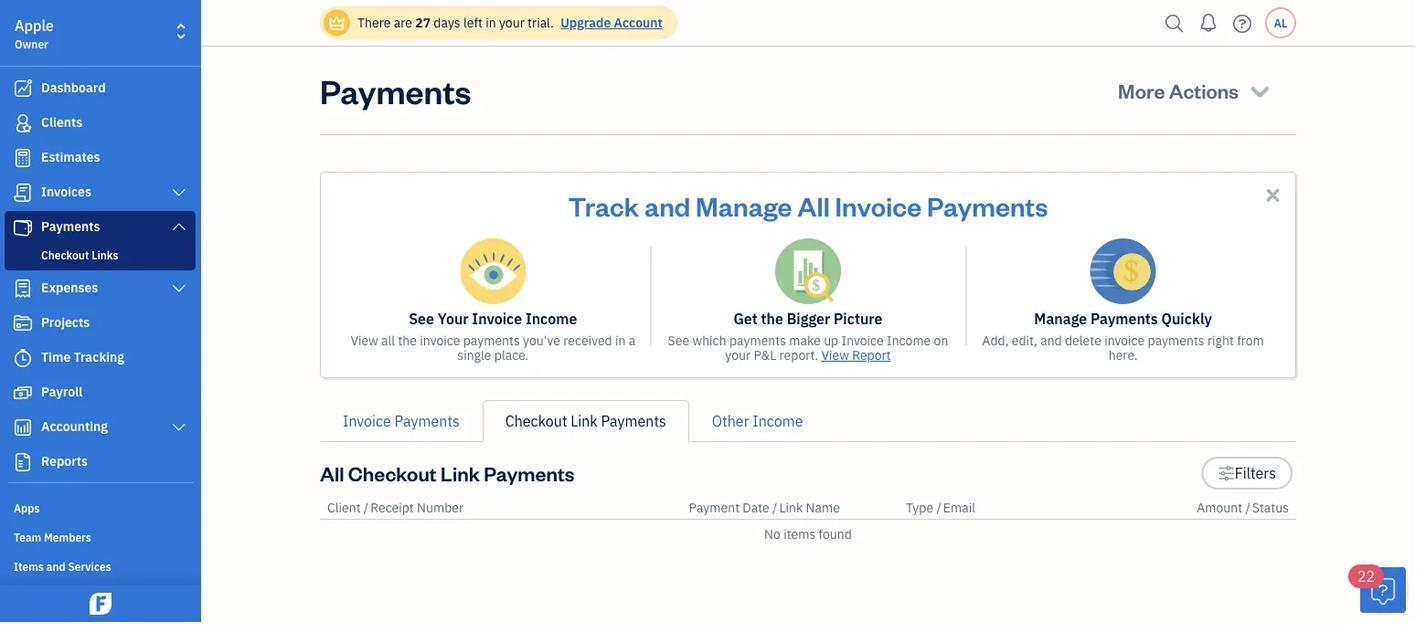 Task type: locate. For each thing, give the bounding box(es) containing it.
in
[[486, 14, 496, 31], [615, 332, 626, 349]]

0 horizontal spatial checkout
[[41, 248, 89, 262]]

0 vertical spatial chevron large down image
[[171, 282, 187, 296]]

2 horizontal spatial and
[[1040, 332, 1062, 349]]

checkout inside checkout links link
[[41, 248, 89, 262]]

checkout link payments
[[505, 412, 666, 431]]

/ for type
[[937, 500, 941, 517]]

delete
[[1065, 332, 1101, 349]]

1 vertical spatial chevron large down image
[[171, 421, 187, 435]]

payments down the your
[[463, 332, 520, 349]]

client image
[[12, 114, 34, 133]]

invoices link
[[5, 176, 196, 209]]

chevron large down image inside payments link
[[171, 219, 187, 234]]

1 horizontal spatial checkout
[[348, 460, 437, 486]]

type / email
[[906, 500, 975, 517]]

payments inside see your invoice income view all the invoice payments you've received in a single place.
[[463, 332, 520, 349]]

estimate image
[[12, 149, 34, 167]]

0 vertical spatial income
[[526, 309, 577, 329]]

0 horizontal spatial in
[[486, 14, 496, 31]]

1 horizontal spatial see
[[668, 332, 689, 349]]

0 vertical spatial see
[[409, 309, 434, 329]]

1 horizontal spatial income
[[753, 412, 803, 431]]

1 vertical spatial checkout
[[505, 412, 567, 431]]

all up get the bigger picture
[[798, 188, 830, 223]]

1 horizontal spatial manage
[[1034, 309, 1087, 329]]

1 horizontal spatial payments
[[729, 332, 786, 349]]

the right 'get'
[[761, 309, 783, 329]]

payments inside manage payments quickly add, edit, and delete invoice payments right from here.
[[1148, 332, 1205, 349]]

chevron large down image up checkout links link
[[171, 219, 187, 234]]

0 horizontal spatial and
[[46, 559, 66, 574]]

view
[[351, 332, 378, 349], [821, 347, 849, 364]]

main element
[[0, 0, 247, 623]]

link up items
[[779, 500, 803, 517]]

up
[[824, 332, 839, 349]]

/ right date
[[773, 500, 777, 517]]

chevron large down image
[[171, 186, 187, 200], [171, 219, 187, 234]]

0 vertical spatial chevron large down image
[[171, 186, 187, 200]]

and
[[644, 188, 691, 223], [1040, 332, 1062, 349], [46, 559, 66, 574]]

here.
[[1109, 347, 1138, 364]]

payroll link
[[5, 377, 196, 410]]

time
[[41, 349, 71, 366]]

clients
[[41, 114, 82, 131]]

from
[[1237, 332, 1264, 349]]

and for services
[[46, 559, 66, 574]]

invoice image
[[12, 184, 34, 202]]

checkout up receipt
[[348, 460, 437, 486]]

see
[[409, 309, 434, 329], [668, 332, 689, 349]]

3 payments from the left
[[1148, 332, 1205, 349]]

/ right 'client'
[[364, 500, 369, 517]]

0 horizontal spatial the
[[398, 332, 417, 349]]

invoice payments link
[[320, 400, 483, 442]]

manage
[[696, 188, 792, 223], [1034, 309, 1087, 329]]

more actions
[[1118, 77, 1239, 103]]

all up 'client'
[[320, 460, 344, 486]]

your left trial.
[[499, 14, 525, 31]]

view inside see your invoice income view all the invoice payments you've received in a single place.
[[351, 332, 378, 349]]

more actions button
[[1102, 69, 1289, 112]]

single
[[457, 347, 491, 364]]

0 horizontal spatial payments
[[463, 332, 520, 349]]

payroll
[[41, 384, 83, 400]]

checkout up expenses
[[41, 248, 89, 262]]

payment date / link name
[[689, 500, 840, 517]]

chevron large down image up reports link
[[171, 421, 187, 435]]

apps link
[[5, 494, 196, 521]]

see left which
[[668, 332, 689, 349]]

checkout link payments link
[[483, 400, 689, 442]]

chevron large down image inside invoices link
[[171, 186, 187, 200]]

see for your
[[409, 309, 434, 329]]

p&l
[[754, 347, 776, 364]]

dashboard image
[[12, 80, 34, 98]]

0 horizontal spatial invoice
[[420, 332, 460, 349]]

no
[[764, 526, 781, 543]]

payments
[[320, 69, 471, 112], [927, 188, 1048, 223], [41, 218, 100, 235], [1091, 309, 1158, 329], [395, 412, 460, 431], [601, 412, 666, 431], [484, 460, 575, 486]]

1 vertical spatial in
[[615, 332, 626, 349]]

1 vertical spatial your
[[725, 347, 751, 364]]

0 vertical spatial manage
[[696, 188, 792, 223]]

0 horizontal spatial all
[[320, 460, 344, 486]]

1 vertical spatial manage
[[1034, 309, 1087, 329]]

1 payments from the left
[[463, 332, 520, 349]]

1 horizontal spatial invoice
[[1104, 332, 1145, 349]]

notifications image
[[1194, 5, 1223, 41]]

0 vertical spatial checkout
[[41, 248, 89, 262]]

/ for amount
[[1246, 500, 1250, 517]]

invoice inside see your invoice income view all the invoice payments you've received in a single place.
[[420, 332, 460, 349]]

status
[[1252, 500, 1289, 517]]

invoice
[[835, 188, 922, 223], [472, 309, 522, 329], [842, 332, 884, 349], [343, 412, 391, 431]]

0 vertical spatial your
[[499, 14, 525, 31]]

your left p&l
[[725, 347, 751, 364]]

/ left status
[[1246, 500, 1250, 517]]

1 / from the left
[[364, 500, 369, 517]]

0 horizontal spatial income
[[526, 309, 577, 329]]

link
[[571, 412, 598, 431], [441, 460, 480, 486], [779, 500, 803, 517]]

0 vertical spatial all
[[798, 188, 830, 223]]

invoice inside invoice payments link
[[343, 412, 391, 431]]

22
[[1358, 567, 1375, 586]]

1 horizontal spatial link
[[571, 412, 598, 431]]

and inside main element
[[46, 559, 66, 574]]

income right other
[[753, 412, 803, 431]]

reports link
[[5, 446, 196, 479]]

picture
[[834, 309, 883, 329]]

no items found
[[764, 526, 852, 543]]

2 payments from the left
[[729, 332, 786, 349]]

1 vertical spatial the
[[398, 332, 417, 349]]

a
[[629, 332, 636, 349]]

1 horizontal spatial all
[[798, 188, 830, 223]]

and right the items
[[46, 559, 66, 574]]

and right "track"
[[644, 188, 691, 223]]

email
[[943, 500, 975, 517]]

other income
[[712, 412, 803, 431]]

2 vertical spatial income
[[753, 412, 803, 431]]

invoice payments
[[343, 412, 460, 431]]

2 vertical spatial checkout
[[348, 460, 437, 486]]

2 horizontal spatial income
[[887, 332, 931, 349]]

payment date button
[[689, 500, 770, 517]]

view left "all"
[[351, 332, 378, 349]]

2 chevron large down image from the top
[[171, 421, 187, 435]]

apple
[[15, 16, 54, 35]]

checkout inside checkout link payments link
[[505, 412, 567, 431]]

received
[[563, 332, 612, 349]]

apps
[[14, 501, 40, 516]]

in left a
[[615, 332, 626, 349]]

manage payments quickly add, edit, and delete invoice payments right from here.
[[982, 309, 1264, 364]]

right
[[1208, 332, 1234, 349]]

0 vertical spatial and
[[644, 188, 691, 223]]

2 chevron large down image from the top
[[171, 219, 187, 234]]

invoice inside manage payments quickly add, edit, and delete invoice payments right from here.
[[1104, 332, 1145, 349]]

checkout links link
[[8, 244, 192, 266]]

chevron large down image
[[171, 282, 187, 296], [171, 421, 187, 435]]

crown image
[[327, 13, 346, 32]]

0 horizontal spatial view
[[351, 332, 378, 349]]

payments inside main element
[[41, 218, 100, 235]]

days
[[434, 14, 460, 31]]

1 vertical spatial see
[[668, 332, 689, 349]]

in right left
[[486, 14, 496, 31]]

invoice down the your
[[420, 332, 460, 349]]

1 invoice from the left
[[420, 332, 460, 349]]

there
[[357, 14, 391, 31]]

see for which
[[668, 332, 689, 349]]

3 / from the left
[[937, 500, 941, 517]]

team members link
[[5, 523, 196, 550]]

get the bigger picture image
[[775, 239, 841, 304]]

checkout for checkout link payments
[[505, 412, 567, 431]]

income left on
[[887, 332, 931, 349]]

see left the your
[[409, 309, 434, 329]]

1 vertical spatial all
[[320, 460, 344, 486]]

your inside see which payments make up invoice income on your p&l report.
[[725, 347, 751, 364]]

chevron large down image down checkout links link
[[171, 282, 187, 296]]

your
[[499, 14, 525, 31], [725, 347, 751, 364]]

get
[[734, 309, 758, 329]]

1 horizontal spatial the
[[761, 309, 783, 329]]

invoice right delete
[[1104, 332, 1145, 349]]

chevron large down image for payments
[[171, 219, 187, 234]]

1 vertical spatial and
[[1040, 332, 1062, 349]]

checkout down place.
[[505, 412, 567, 431]]

income
[[526, 309, 577, 329], [887, 332, 931, 349], [753, 412, 803, 431]]

payments down the quickly
[[1148, 332, 1205, 349]]

1 vertical spatial chevron large down image
[[171, 219, 187, 234]]

services
[[68, 559, 111, 574]]

1 horizontal spatial and
[[644, 188, 691, 223]]

see inside see your invoice income view all the invoice payments you've received in a single place.
[[409, 309, 434, 329]]

2 vertical spatial and
[[46, 559, 66, 574]]

quickly
[[1162, 309, 1212, 329]]

see inside see which payments make up invoice income on your p&l report.
[[668, 332, 689, 349]]

income up you've
[[526, 309, 577, 329]]

payments
[[463, 332, 520, 349], [729, 332, 786, 349], [1148, 332, 1205, 349]]

all
[[798, 188, 830, 223], [320, 460, 344, 486]]

0 vertical spatial in
[[486, 14, 496, 31]]

time tracking
[[41, 349, 124, 366]]

chevron large down image for invoices
[[171, 186, 187, 200]]

view right make
[[821, 347, 849, 364]]

1 chevron large down image from the top
[[171, 186, 187, 200]]

1 chevron large down image from the top
[[171, 282, 187, 296]]

2 horizontal spatial link
[[779, 500, 803, 517]]

chevron large down image up payments link
[[171, 186, 187, 200]]

close image
[[1263, 185, 1284, 206]]

checkout for checkout links
[[41, 248, 89, 262]]

checkout
[[41, 248, 89, 262], [505, 412, 567, 431], [348, 460, 437, 486]]

1 vertical spatial link
[[441, 460, 480, 486]]

name
[[806, 500, 840, 517]]

link up number at the left bottom of page
[[441, 460, 480, 486]]

and right the edit,
[[1040, 332, 1062, 349]]

0 horizontal spatial your
[[499, 14, 525, 31]]

chevron large down image inside expenses link
[[171, 282, 187, 296]]

link down received
[[571, 412, 598, 431]]

2 horizontal spatial payments
[[1148, 332, 1205, 349]]

estimates
[[41, 149, 100, 165]]

you've
[[523, 332, 560, 349]]

items
[[784, 526, 816, 543]]

1 horizontal spatial in
[[615, 332, 626, 349]]

1 horizontal spatial your
[[725, 347, 751, 364]]

left
[[463, 14, 483, 31]]

receipt
[[370, 500, 414, 517]]

1 vertical spatial income
[[887, 332, 931, 349]]

0 vertical spatial link
[[571, 412, 598, 431]]

2 horizontal spatial checkout
[[505, 412, 567, 431]]

4 / from the left
[[1246, 500, 1250, 517]]

chevron large down image inside accounting link
[[171, 421, 187, 435]]

timer image
[[12, 349, 34, 368]]

invoice inside see which payments make up invoice income on your p&l report.
[[842, 332, 884, 349]]

the right "all"
[[398, 332, 417, 349]]

and for manage
[[644, 188, 691, 223]]

0 horizontal spatial link
[[441, 460, 480, 486]]

/ right type
[[937, 500, 941, 517]]

1 horizontal spatial view
[[821, 347, 849, 364]]

payments down 'get'
[[729, 332, 786, 349]]

project image
[[12, 314, 34, 333]]

2 invoice from the left
[[1104, 332, 1145, 349]]

0 horizontal spatial see
[[409, 309, 434, 329]]



Task type: vqa. For each thing, say whether or not it's contained in the screenshot.
Invoice Payments
yes



Task type: describe. For each thing, give the bounding box(es) containing it.
payments for add,
[[1148, 332, 1205, 349]]

number
[[417, 500, 464, 517]]

account
[[614, 14, 663, 31]]

view report
[[821, 347, 891, 364]]

in inside see your invoice income view all the invoice payments you've received in a single place.
[[615, 332, 626, 349]]

0 vertical spatial the
[[761, 309, 783, 329]]

2 vertical spatial link
[[779, 500, 803, 517]]

payments link
[[5, 211, 196, 244]]

type
[[906, 500, 934, 517]]

items
[[14, 559, 44, 574]]

payments inside manage payments quickly add, edit, and delete invoice payments right from here.
[[1091, 309, 1158, 329]]

chart image
[[12, 419, 34, 437]]

expense image
[[12, 280, 34, 298]]

track
[[568, 188, 639, 223]]

clients link
[[5, 107, 196, 140]]

see your invoice income view all the invoice payments you've received in a single place.
[[351, 309, 636, 364]]

0 horizontal spatial manage
[[696, 188, 792, 223]]

upgrade
[[561, 14, 611, 31]]

owner
[[15, 37, 48, 51]]

projects link
[[5, 307, 196, 340]]

payment
[[689, 500, 740, 517]]

22 button
[[1348, 565, 1406, 613]]

amount
[[1197, 500, 1243, 517]]

income inside see which payments make up invoice income on your p&l report.
[[887, 332, 931, 349]]

resource center badge image
[[1360, 568, 1406, 613]]

report image
[[12, 453, 34, 472]]

settings image
[[1218, 463, 1235, 485]]

upgrade account link
[[557, 14, 663, 31]]

chevron large down image for accounting
[[171, 421, 187, 435]]

team members
[[14, 530, 91, 545]]

report.
[[779, 347, 818, 364]]

projects
[[41, 314, 90, 331]]

date
[[743, 500, 770, 517]]

estimates link
[[5, 142, 196, 175]]

invoices
[[41, 183, 91, 200]]

/ for client
[[364, 500, 369, 517]]

the inside see your invoice income view all the invoice payments you've received in a single place.
[[398, 332, 417, 349]]

invoice inside see your invoice income view all the invoice payments you've received in a single place.
[[472, 309, 522, 329]]

links
[[92, 248, 118, 262]]

bigger
[[787, 309, 830, 329]]

al
[[1274, 16, 1287, 30]]

reports
[[41, 453, 88, 470]]

all
[[381, 332, 395, 349]]

payments inside see which payments make up invoice income on your p&l report.
[[729, 332, 786, 349]]

dashboard
[[41, 79, 106, 96]]

al button
[[1265, 7, 1296, 38]]

accounting link
[[5, 411, 196, 444]]

manage payments quickly image
[[1090, 239, 1156, 304]]

chevrondown image
[[1247, 78, 1273, 103]]

edit,
[[1012, 332, 1037, 349]]

get the bigger picture
[[734, 309, 883, 329]]

add,
[[982, 332, 1009, 349]]

expenses link
[[5, 272, 196, 305]]

payments for income
[[463, 332, 520, 349]]

invoice for payments
[[1104, 332, 1145, 349]]

money image
[[12, 384, 34, 402]]

actions
[[1169, 77, 1239, 103]]

checkout links
[[41, 248, 118, 262]]

apple owner
[[15, 16, 54, 51]]

see your invoice income image
[[460, 239, 526, 304]]

report
[[852, 347, 891, 364]]

team
[[14, 530, 41, 545]]

tracking
[[74, 349, 124, 366]]

found
[[819, 526, 852, 543]]

more
[[1118, 77, 1165, 103]]

accounting
[[41, 418, 108, 435]]

your
[[438, 309, 469, 329]]

time tracking link
[[5, 342, 196, 375]]

manage inside manage payments quickly add, edit, and delete invoice payments right from here.
[[1034, 309, 1087, 329]]

2 / from the left
[[773, 500, 777, 517]]

27
[[415, 14, 431, 31]]

filters
[[1235, 464, 1276, 483]]

see which payments make up invoice income on your p&l report.
[[668, 332, 948, 364]]

client
[[327, 500, 361, 517]]

freshbooks image
[[86, 593, 115, 615]]

go to help image
[[1228, 10, 1257, 37]]

invoice for your
[[420, 332, 460, 349]]

track and manage all invoice payments
[[568, 188, 1048, 223]]

other income link
[[689, 400, 826, 442]]

and inside manage payments quickly add, edit, and delete invoice payments right from here.
[[1040, 332, 1062, 349]]

search image
[[1160, 10, 1189, 37]]

items and services
[[14, 559, 111, 574]]

income inside see your invoice income view all the invoice payments you've received in a single place.
[[526, 309, 577, 329]]

chevron large down image for expenses
[[171, 282, 187, 296]]

amount / status
[[1197, 500, 1289, 517]]

are
[[394, 14, 412, 31]]

payment image
[[12, 218, 34, 237]]

trial.
[[528, 14, 554, 31]]

client / receipt number
[[327, 500, 464, 517]]

members
[[44, 530, 91, 545]]

on
[[934, 332, 948, 349]]

place.
[[494, 347, 529, 364]]

other
[[712, 412, 749, 431]]

which
[[692, 332, 726, 349]]

items and services link
[[5, 552, 196, 580]]



